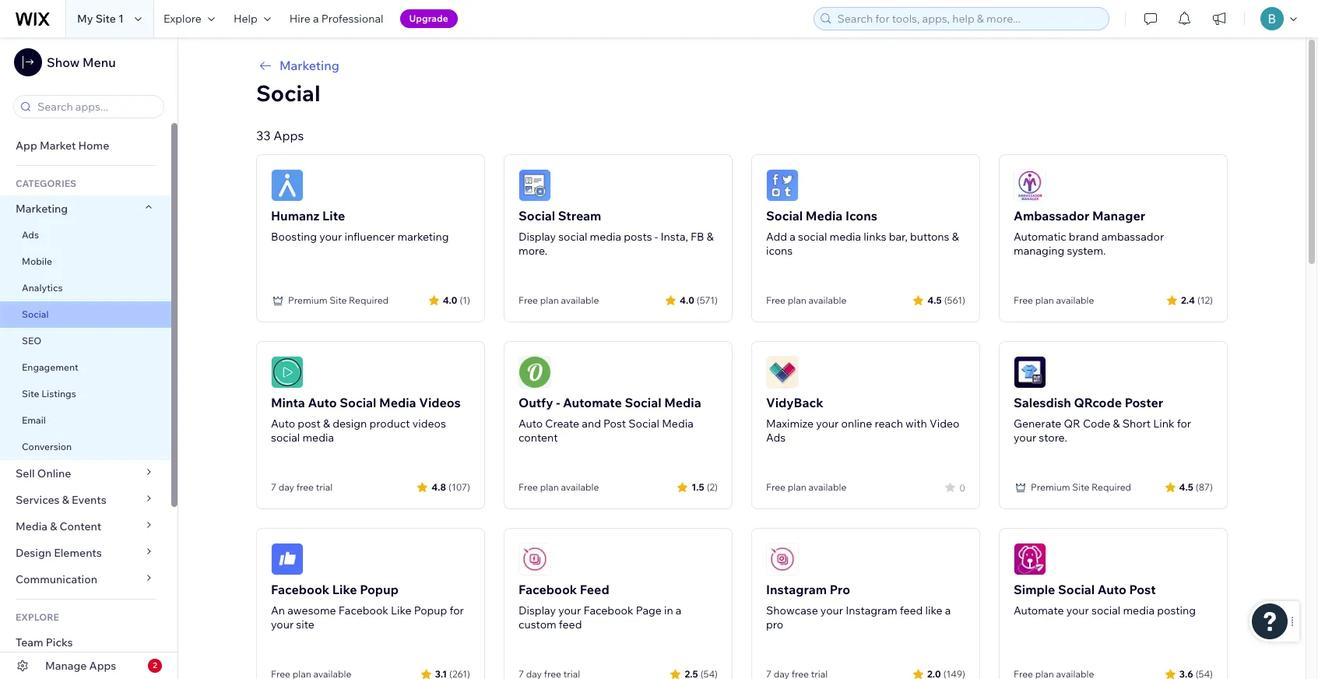 Task type: locate. For each thing, give the bounding box(es) containing it.
social inside social media icons add a social media links bar, buttons & icons
[[799, 230, 828, 244]]

outfy - automate social media auto create and post social media content
[[519, 395, 702, 445]]

available down social media icons add a social media links bar, buttons & icons
[[809, 294, 847, 306]]

0 vertical spatial marketing
[[280, 58, 339, 73]]

premium down boosting
[[288, 294, 328, 306]]

free for automate
[[519, 481, 538, 493]]

1 horizontal spatial post
[[1130, 582, 1157, 598]]

1 vertical spatial like
[[391, 604, 412, 618]]

social inside social stream display social media posts - insta, fb & more.
[[559, 230, 588, 244]]

plan for icons
[[788, 294, 807, 306]]

0 horizontal spatial ads
[[22, 229, 39, 241]]

2 display from the top
[[519, 604, 556, 618]]

free down icons
[[767, 294, 786, 306]]

1 horizontal spatial apps
[[274, 128, 304, 143]]

auto down outfy
[[519, 417, 543, 431]]

0 horizontal spatial marketing link
[[0, 196, 171, 222]]

4.8
[[432, 481, 446, 493]]

in
[[665, 604, 674, 618]]

for inside facebook like popup an awesome facebook like popup for your site
[[450, 604, 464, 618]]

0 horizontal spatial like
[[333, 582, 357, 598]]

required for boosting
[[349, 294, 389, 306]]

design elements link
[[0, 540, 171, 566]]

marketing inside sidebar element
[[16, 202, 68, 216]]

- inside social stream display social media posts - insta, fb & more.
[[655, 230, 658, 244]]

a right in
[[676, 604, 682, 618]]

apps down the team picks link
[[89, 659, 116, 673]]

my site 1
[[77, 12, 124, 26]]

1 vertical spatial instagram
[[846, 604, 898, 618]]

showcase
[[767, 604, 819, 618]]

0 horizontal spatial instagram
[[767, 582, 827, 598]]

feed left like
[[900, 604, 923, 618]]

social right add
[[799, 230, 828, 244]]

plan for automatic
[[1036, 294, 1055, 306]]

social inside minta auto social media videos auto post & design product videos social media
[[340, 395, 377, 411]]

display down facebook feed logo
[[519, 604, 556, 618]]

1 horizontal spatial popup
[[414, 604, 447, 618]]

social
[[559, 230, 588, 244], [799, 230, 828, 244], [271, 431, 300, 445], [1092, 604, 1121, 618]]

simple social auto post logo image
[[1014, 543, 1047, 576]]

1 vertical spatial apps
[[89, 659, 116, 673]]

your inside facebook like popup an awesome facebook like popup for your site
[[271, 618, 294, 632]]

Search apps... field
[[33, 96, 159, 118]]

team picks
[[16, 636, 73, 650]]

available
[[561, 294, 599, 306], [809, 294, 847, 306], [1057, 294, 1095, 306], [561, 481, 599, 493], [809, 481, 847, 493]]

premium site required
[[288, 294, 389, 306], [1031, 481, 1132, 493]]

1 horizontal spatial for
[[1178, 417, 1192, 431]]

feed right custom
[[559, 618, 582, 632]]

&
[[707, 230, 714, 244], [952, 230, 960, 244], [323, 417, 330, 431], [1114, 417, 1121, 431], [62, 493, 69, 507], [50, 520, 57, 534]]

apps inside sidebar element
[[89, 659, 116, 673]]

online
[[842, 417, 873, 431]]

plan down managing
[[1036, 294, 1055, 306]]

plan down icons
[[788, 294, 807, 306]]

sell online link
[[0, 460, 171, 487]]

& right 'fb'
[[707, 230, 714, 244]]

free down managing
[[1014, 294, 1034, 306]]

4.5
[[928, 294, 942, 306], [1180, 481, 1194, 493]]

required down code
[[1092, 481, 1132, 493]]

1 horizontal spatial -
[[655, 230, 658, 244]]

site up email
[[22, 388, 39, 400]]

4.8 (107)
[[432, 481, 471, 493]]

simple
[[1014, 582, 1056, 598]]

- left insta,
[[655, 230, 658, 244]]

1 vertical spatial automate
[[1014, 604, 1065, 618]]

social media icons add a social media links bar, buttons & icons
[[767, 208, 960, 258]]

2 4.0 from the left
[[680, 294, 695, 306]]

feed
[[900, 604, 923, 618], [559, 618, 582, 632]]

manage
[[45, 659, 87, 673]]

0 vertical spatial -
[[655, 230, 658, 244]]

(561)
[[945, 294, 966, 306]]

free for icons
[[767, 294, 786, 306]]

free for automatic
[[1014, 294, 1034, 306]]

site left 1
[[96, 12, 116, 26]]

social inside social media icons add a social media links bar, buttons & icons
[[767, 208, 803, 224]]

with
[[906, 417, 928, 431]]

outfy - automate social media logo image
[[519, 356, 552, 389]]

day
[[279, 481, 294, 493]]

media down icons
[[830, 230, 862, 244]]

media inside social media icons add a social media links bar, buttons & icons
[[830, 230, 862, 244]]

0 horizontal spatial premium site required
[[288, 294, 389, 306]]

7 day free trial
[[271, 481, 333, 493]]

instagram up showcase
[[767, 582, 827, 598]]

instagram
[[767, 582, 827, 598], [846, 604, 898, 618]]

0 horizontal spatial feed
[[559, 618, 582, 632]]

0 horizontal spatial apps
[[89, 659, 116, 673]]

0 horizontal spatial automate
[[563, 395, 622, 411]]

premium for salesdish
[[1031, 481, 1071, 493]]

posts
[[624, 230, 653, 244]]

auto inside outfy - automate social media auto create and post social media content
[[519, 417, 543, 431]]

sell
[[16, 467, 35, 481]]

ads up the mobile
[[22, 229, 39, 241]]

online
[[37, 467, 71, 481]]

post
[[604, 417, 626, 431], [1130, 582, 1157, 598]]

social
[[256, 79, 321, 107], [519, 208, 556, 224], [767, 208, 803, 224], [22, 308, 49, 320], [340, 395, 377, 411], [625, 395, 662, 411], [629, 417, 660, 431], [1059, 582, 1095, 598]]

1 horizontal spatial premium
[[1031, 481, 1071, 493]]

free plan available for automatic
[[1014, 294, 1095, 306]]

hire a professional
[[290, 12, 384, 26]]

a right add
[[790, 230, 796, 244]]

plan down more.
[[540, 294, 559, 306]]

apps right 33
[[274, 128, 304, 143]]

0
[[960, 482, 966, 494]]

available down social stream display social media posts - insta, fb & more.
[[561, 294, 599, 306]]

1 display from the top
[[519, 230, 556, 244]]

0 vertical spatial ads
[[22, 229, 39, 241]]

1 vertical spatial ads
[[767, 431, 786, 445]]

your inside 'facebook feed display your facebook page in a custom feed'
[[559, 604, 581, 618]]

free plan available down managing
[[1014, 294, 1095, 306]]

marketing down hire
[[280, 58, 339, 73]]

social inside simple social auto post automate your social media posting
[[1059, 582, 1095, 598]]

0 vertical spatial for
[[1178, 417, 1192, 431]]

a inside instagram pro showcase your instagram feed like a pro
[[945, 604, 951, 618]]

4.5 left (561)
[[928, 294, 942, 306]]

media inside simple social auto post automate your social media posting
[[1124, 604, 1155, 618]]

auto right simple
[[1098, 582, 1127, 598]]

free down more.
[[519, 294, 538, 306]]

free for display
[[519, 294, 538, 306]]

post inside outfy - automate social media auto create and post social media content
[[604, 417, 626, 431]]

available down system.
[[1057, 294, 1095, 306]]

apps for manage apps
[[89, 659, 116, 673]]

1 horizontal spatial ads
[[767, 431, 786, 445]]

1 vertical spatial required
[[1092, 481, 1132, 493]]

1 horizontal spatial marketing link
[[256, 56, 1229, 75]]

marketing down categories
[[16, 202, 68, 216]]

like
[[333, 582, 357, 598], [391, 604, 412, 618]]

ads down vidyback
[[767, 431, 786, 445]]

free plan available for your
[[767, 481, 847, 493]]

free plan available down maximize
[[767, 481, 847, 493]]

your inside vidyback maximize your online reach with video ads
[[817, 417, 839, 431]]

ambassador manager logo image
[[1014, 169, 1047, 202]]

show menu
[[47, 55, 116, 70]]

minta auto social media videos logo image
[[271, 356, 304, 389]]

popup
[[360, 582, 399, 598], [414, 604, 447, 618]]

icons
[[767, 244, 793, 258]]

free plan available for icons
[[767, 294, 847, 306]]

available down and
[[561, 481, 599, 493]]

elements
[[54, 546, 102, 560]]

fb
[[691, 230, 705, 244]]

professional
[[322, 12, 384, 26]]

available down online
[[809, 481, 847, 493]]

free plan available down content
[[519, 481, 599, 493]]

page
[[636, 604, 662, 618]]

social stream logo image
[[519, 169, 552, 202]]

0 horizontal spatial post
[[604, 417, 626, 431]]

premium down store.
[[1031, 481, 1071, 493]]

required down influencer
[[349, 294, 389, 306]]

links
[[864, 230, 887, 244]]

0 horizontal spatial 4.0
[[443, 294, 458, 306]]

market
[[40, 139, 76, 153]]

social down stream
[[559, 230, 588, 244]]

automate down simple
[[1014, 604, 1065, 618]]

media
[[806, 208, 843, 224], [379, 395, 416, 411], [665, 395, 702, 411], [662, 417, 694, 431], [16, 520, 48, 534]]

hire a professional link
[[280, 0, 393, 37]]

1 vertical spatial popup
[[414, 604, 447, 618]]

display inside 'facebook feed display your facebook page in a custom feed'
[[519, 604, 556, 618]]

feed
[[580, 582, 610, 598]]

auto inside simple social auto post automate your social media posting
[[1098, 582, 1127, 598]]

0 vertical spatial apps
[[274, 128, 304, 143]]

free plan available down icons
[[767, 294, 847, 306]]

ads link
[[0, 222, 171, 249]]

1 vertical spatial 4.5
[[1180, 481, 1194, 493]]

1 4.0 from the left
[[443, 294, 458, 306]]

simple social auto post automate your social media posting
[[1014, 582, 1197, 618]]

1 horizontal spatial required
[[1092, 481, 1132, 493]]

post inside simple social auto post automate your social media posting
[[1130, 582, 1157, 598]]

media inside minta auto social media videos auto post & design product videos social media
[[303, 431, 334, 445]]

social link
[[0, 301, 171, 328]]

a right hire
[[313, 12, 319, 26]]

feed inside instagram pro showcase your instagram feed like a pro
[[900, 604, 923, 618]]

ads
[[22, 229, 39, 241], [767, 431, 786, 445]]

& inside social stream display social media posts - insta, fb & more.
[[707, 230, 714, 244]]

4.5 left (87)
[[1180, 481, 1194, 493]]

boosting
[[271, 230, 317, 244]]

and
[[582, 417, 601, 431]]

insta,
[[661, 230, 689, 244]]

& right buttons
[[952, 230, 960, 244]]

media left posting on the bottom of page
[[1124, 604, 1155, 618]]

1 horizontal spatial marketing
[[280, 58, 339, 73]]

sidebar element
[[0, 37, 178, 679]]

1 horizontal spatial premium site required
[[1031, 481, 1132, 493]]

plan down content
[[540, 481, 559, 493]]

plan down maximize
[[788, 481, 807, 493]]

brand
[[1069, 230, 1100, 244]]

0 vertical spatial required
[[349, 294, 389, 306]]

pro
[[830, 582, 851, 598]]

0 vertical spatial display
[[519, 230, 556, 244]]

4.0 for humanz lite
[[443, 294, 458, 306]]

your inside salesdish qrcode poster generate qr code & short link for your store.
[[1014, 431, 1037, 445]]

automate inside simple social auto post automate your social media posting
[[1014, 604, 1065, 618]]

display inside social stream display social media posts - insta, fb & more.
[[519, 230, 556, 244]]

& right code
[[1114, 417, 1121, 431]]

automate up and
[[563, 395, 622, 411]]

managing
[[1014, 244, 1065, 258]]

4.0 left (1)
[[443, 294, 458, 306]]

app market home
[[16, 139, 109, 153]]

1 vertical spatial premium
[[1031, 481, 1071, 493]]

marketing
[[398, 230, 449, 244]]

0 horizontal spatial for
[[450, 604, 464, 618]]

free right (2)
[[767, 481, 786, 493]]

0 vertical spatial premium
[[288, 294, 328, 306]]

1 horizontal spatial feed
[[900, 604, 923, 618]]

4.5 for social media icons
[[928, 294, 942, 306]]

plan for automate
[[540, 481, 559, 493]]

minta
[[271, 395, 305, 411]]

display
[[519, 230, 556, 244], [519, 604, 556, 618]]

0 vertical spatial premium site required
[[288, 294, 389, 306]]

1 vertical spatial post
[[1130, 582, 1157, 598]]

0 vertical spatial post
[[604, 417, 626, 431]]

a right like
[[945, 604, 951, 618]]

feed inside 'facebook feed display your facebook page in a custom feed'
[[559, 618, 582, 632]]

0 vertical spatial 4.5
[[928, 294, 942, 306]]

create
[[546, 417, 580, 431]]

influencer
[[345, 230, 395, 244]]

system.
[[1068, 244, 1107, 258]]

short
[[1123, 417, 1152, 431]]

1 horizontal spatial 4.5
[[1180, 481, 1194, 493]]

display down social stream logo
[[519, 230, 556, 244]]

facebook down facebook feed logo
[[519, 582, 577, 598]]

vidyback logo image
[[767, 356, 799, 389]]

social down minta
[[271, 431, 300, 445]]

& right post
[[323, 417, 330, 431]]

free for your
[[767, 481, 786, 493]]

premium site required for boosting
[[288, 294, 389, 306]]

free plan available down more.
[[519, 294, 599, 306]]

4.0 left the (571)
[[680, 294, 695, 306]]

1 horizontal spatial automate
[[1014, 604, 1065, 618]]

- inside outfy - automate social media auto create and post social media content
[[556, 395, 560, 411]]

seo link
[[0, 328, 171, 354]]

social inside minta auto social media videos auto post & design product videos social media
[[271, 431, 300, 445]]

1 vertical spatial marketing link
[[0, 196, 171, 222]]

1 horizontal spatial 4.0
[[680, 294, 695, 306]]

4.0 for social stream
[[680, 294, 695, 306]]

buttons
[[911, 230, 950, 244]]

0 horizontal spatial 4.5
[[928, 294, 942, 306]]

ambassador manager automatic brand ambassador managing system.
[[1014, 208, 1165, 258]]

social left posting on the bottom of page
[[1092, 604, 1121, 618]]

0 horizontal spatial required
[[349, 294, 389, 306]]

social inside sidebar element
[[22, 308, 49, 320]]

1 vertical spatial premium site required
[[1031, 481, 1132, 493]]

premium for humanz
[[288, 294, 328, 306]]

facebook
[[271, 582, 330, 598], [519, 582, 577, 598], [339, 604, 389, 618], [584, 604, 634, 618]]

0 horizontal spatial -
[[556, 395, 560, 411]]

media left posts on the top of the page
[[590, 230, 622, 244]]

- up the create
[[556, 395, 560, 411]]

1 vertical spatial marketing
[[16, 202, 68, 216]]

0 vertical spatial instagram
[[767, 582, 827, 598]]

hire
[[290, 12, 311, 26]]

0 vertical spatial marketing link
[[256, 56, 1229, 75]]

33
[[256, 128, 271, 143]]

1 vertical spatial -
[[556, 395, 560, 411]]

instagram down pro in the bottom of the page
[[846, 604, 898, 618]]

1 vertical spatial for
[[450, 604, 464, 618]]

0 vertical spatial popup
[[360, 582, 399, 598]]

site
[[296, 618, 315, 632]]

marketing link
[[256, 56, 1229, 75], [0, 196, 171, 222]]

humanz lite boosting your influencer marketing
[[271, 208, 449, 244]]

product
[[370, 417, 410, 431]]

premium site required down influencer
[[288, 294, 389, 306]]

1 vertical spatial display
[[519, 604, 556, 618]]

0 vertical spatial automate
[[563, 395, 622, 411]]

available for social
[[561, 294, 599, 306]]

0 horizontal spatial marketing
[[16, 202, 68, 216]]

media down minta
[[303, 431, 334, 445]]

sell online
[[16, 467, 71, 481]]

site inside sidebar element
[[22, 388, 39, 400]]

free down content
[[519, 481, 538, 493]]

premium site required down store.
[[1031, 481, 1132, 493]]

engagement
[[22, 361, 78, 373]]

media inside minta auto social media videos auto post & design product videos social media
[[379, 395, 416, 411]]

auto
[[308, 395, 337, 411], [271, 417, 295, 431], [519, 417, 543, 431], [1098, 582, 1127, 598]]

your inside instagram pro showcase your instagram feed like a pro
[[821, 604, 844, 618]]

0 horizontal spatial premium
[[288, 294, 328, 306]]



Task type: describe. For each thing, give the bounding box(es) containing it.
0 vertical spatial like
[[333, 582, 357, 598]]

explore
[[16, 612, 59, 623]]

salesdish qrcode poster logo image
[[1014, 356, 1047, 389]]

your inside humanz lite boosting your influencer marketing
[[320, 230, 342, 244]]

help button
[[224, 0, 280, 37]]

icons
[[846, 208, 878, 224]]

show
[[47, 55, 80, 70]]

(571)
[[697, 294, 718, 306]]

mobile link
[[0, 249, 171, 275]]

services
[[16, 493, 60, 507]]

upgrade button
[[400, 9, 458, 28]]

site down 'qr'
[[1073, 481, 1090, 493]]

app market home link
[[0, 132, 171, 159]]

site down influencer
[[330, 294, 347, 306]]

poster
[[1125, 395, 1164, 411]]

design elements
[[16, 546, 102, 560]]

services & events
[[16, 493, 107, 507]]

1 horizontal spatial like
[[391, 604, 412, 618]]

humanz lite logo image
[[271, 169, 304, 202]]

post
[[298, 417, 321, 431]]

2.4
[[1182, 294, 1196, 306]]

a inside social media icons add a social media links bar, buttons & icons
[[790, 230, 796, 244]]

facebook right awesome
[[339, 604, 389, 618]]

media inside sidebar element
[[16, 520, 48, 534]]

7
[[271, 481, 277, 493]]

ambassador
[[1014, 208, 1090, 224]]

analytics link
[[0, 275, 171, 301]]

an
[[271, 604, 285, 618]]

required for poster
[[1092, 481, 1132, 493]]

instagram pro showcase your instagram feed like a pro
[[767, 582, 951, 632]]

auto down minta
[[271, 417, 295, 431]]

automate inside outfy - automate social media auto create and post social media content
[[563, 395, 622, 411]]

code
[[1084, 417, 1111, 431]]

plan for display
[[540, 294, 559, 306]]

free plan available for automate
[[519, 481, 599, 493]]

& inside minta auto social media videos auto post & design product videos social media
[[323, 417, 330, 431]]

apps for 33 apps
[[274, 128, 304, 143]]

(12)
[[1198, 294, 1214, 306]]

more.
[[519, 244, 548, 258]]

social inside simple social auto post automate your social media posting
[[1092, 604, 1121, 618]]

plan for your
[[788, 481, 807, 493]]

email link
[[0, 407, 171, 434]]

menu
[[83, 55, 116, 70]]

1.5 (2)
[[692, 481, 718, 493]]

link
[[1154, 417, 1175, 431]]

social media icons logo image
[[767, 169, 799, 202]]

store.
[[1039, 431, 1068, 445]]

social inside social stream display social media posts - insta, fb & more.
[[519, 208, 556, 224]]

design
[[333, 417, 367, 431]]

services & events link
[[0, 487, 171, 513]]

communication
[[16, 573, 100, 587]]

available for online
[[809, 481, 847, 493]]

your inside simple social auto post automate your social media posting
[[1067, 604, 1090, 618]]

salesdish
[[1014, 395, 1072, 411]]

media inside social media icons add a social media links bar, buttons & icons
[[806, 208, 843, 224]]

instagram pro logo image
[[767, 543, 799, 576]]

(2)
[[707, 481, 718, 493]]

outfy
[[519, 395, 554, 411]]

for inside salesdish qrcode poster generate qr code & short link for your store.
[[1178, 417, 1192, 431]]

4.0 (1)
[[443, 294, 471, 306]]

custom
[[519, 618, 557, 632]]

available for brand
[[1057, 294, 1095, 306]]

a inside 'link'
[[313, 12, 319, 26]]

salesdish qrcode poster generate qr code & short link for your store.
[[1014, 395, 1192, 445]]

videos
[[419, 395, 461, 411]]

display for social
[[519, 230, 556, 244]]

awesome
[[288, 604, 336, 618]]

bar,
[[889, 230, 908, 244]]

2
[[153, 661, 157, 671]]

picks
[[46, 636, 73, 650]]

facebook like popup logo image
[[271, 543, 304, 576]]

home
[[78, 139, 109, 153]]

show menu button
[[14, 48, 116, 76]]

0 horizontal spatial popup
[[360, 582, 399, 598]]

33 apps
[[256, 128, 304, 143]]

auto up post
[[308, 395, 337, 411]]

app
[[16, 139, 37, 153]]

media inside social stream display social media posts - insta, fb & more.
[[590, 230, 622, 244]]

available for social
[[561, 481, 599, 493]]

add
[[767, 230, 788, 244]]

manage apps
[[45, 659, 116, 673]]

facebook down feed
[[584, 604, 634, 618]]

ads inside sidebar element
[[22, 229, 39, 241]]

video
[[930, 417, 960, 431]]

conversion link
[[0, 434, 171, 460]]

(107)
[[449, 481, 471, 493]]

trial
[[316, 481, 333, 493]]

ads inside vidyback maximize your online reach with video ads
[[767, 431, 786, 445]]

a inside 'facebook feed display your facebook page in a custom feed'
[[676, 604, 682, 618]]

premium site required for poster
[[1031, 481, 1132, 493]]

content
[[60, 520, 102, 534]]

(87)
[[1196, 481, 1214, 493]]

& inside salesdish qrcode poster generate qr code & short link for your store.
[[1114, 417, 1121, 431]]

available for add
[[809, 294, 847, 306]]

mobile
[[22, 256, 52, 267]]

4.5 (87)
[[1180, 481, 1214, 493]]

social stream display social media posts - insta, fb & more.
[[519, 208, 714, 258]]

humanz
[[271, 208, 320, 224]]

minta auto social media videos auto post & design product videos social media
[[271, 395, 461, 445]]

free plan available for display
[[519, 294, 599, 306]]

qrcode
[[1075, 395, 1123, 411]]

events
[[72, 493, 107, 507]]

content
[[519, 431, 558, 445]]

display for facebook
[[519, 604, 556, 618]]

1
[[118, 12, 124, 26]]

my
[[77, 12, 93, 26]]

explore
[[164, 12, 202, 26]]

Search for tools, apps, help & more... field
[[833, 8, 1105, 30]]

facebook like popup an awesome facebook like popup for your site
[[271, 582, 464, 632]]

facebook feed logo image
[[519, 543, 552, 576]]

1 horizontal spatial instagram
[[846, 604, 898, 618]]

& inside social media icons add a social media links bar, buttons & icons
[[952, 230, 960, 244]]

4.5 for salesdish qrcode poster
[[1180, 481, 1194, 493]]

1.5
[[692, 481, 705, 493]]

categories
[[16, 178, 76, 189]]

site listings
[[22, 388, 76, 400]]

facebook up awesome
[[271, 582, 330, 598]]

automatic
[[1014, 230, 1067, 244]]

& left content at the left of page
[[50, 520, 57, 534]]

posting
[[1158, 604, 1197, 618]]

& left events in the left bottom of the page
[[62, 493, 69, 507]]

team picks link
[[0, 629, 171, 656]]

qr
[[1065, 417, 1081, 431]]

ambassador
[[1102, 230, 1165, 244]]

seo
[[22, 335, 41, 347]]



Task type: vqa. For each thing, say whether or not it's contained in the screenshot.
Auto
yes



